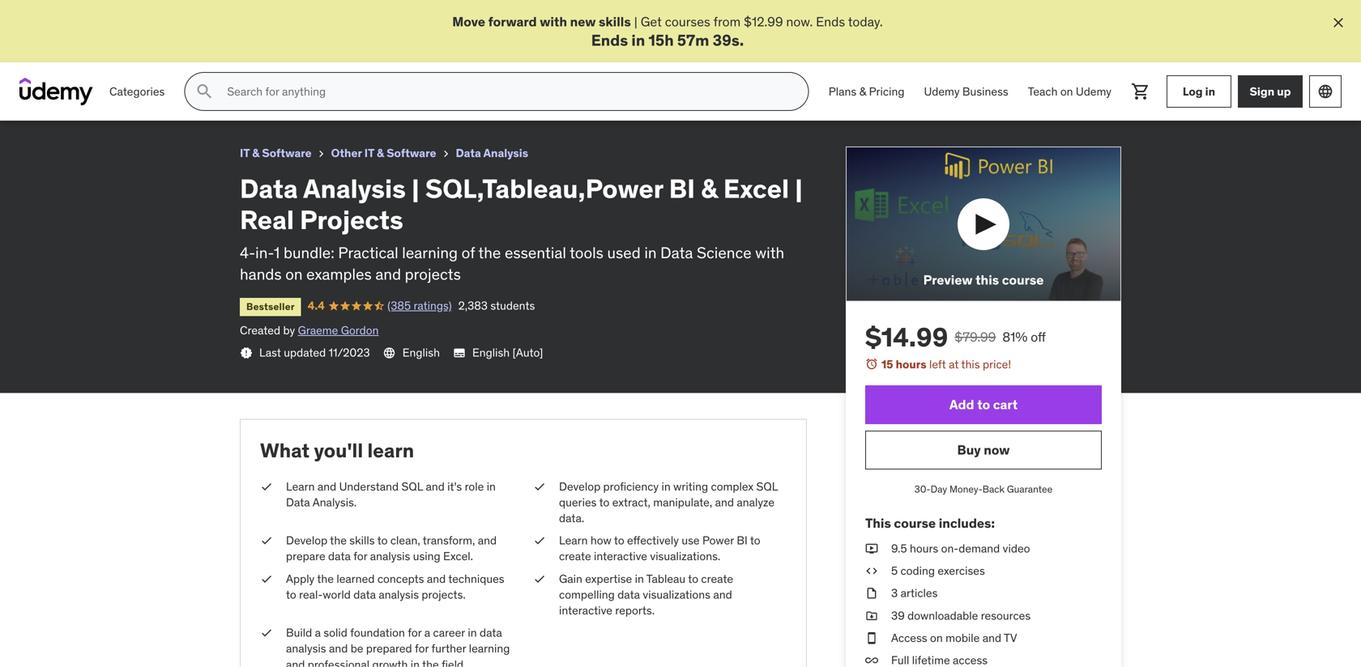 Task type: vqa. For each thing, say whether or not it's contained in the screenshot.
'replicate'
no



Task type: locate. For each thing, give the bounding box(es) containing it.
sql up analyze
[[757, 480, 778, 494]]

develop up queries
[[559, 480, 601, 494]]

0 vertical spatial skills
[[599, 13, 631, 30]]

develop for prepare
[[286, 534, 328, 548]]

with left the new
[[540, 13, 567, 30]]

how
[[591, 534, 612, 548]]

39 downloadable resources
[[892, 609, 1031, 624]]

analysis for data analysis | sql,tableau,power bi & excel | real projects 4-in-1 bundle: practical learning of the essential tools used in data science with hands on examples and projects
[[303, 173, 406, 205]]

0 horizontal spatial course
[[894, 515, 936, 532]]

software left other
[[262, 146, 312, 161]]

shopping cart with 0 items image
[[1131, 82, 1151, 101]]

2 horizontal spatial on
[[1061, 84, 1074, 99]]

use
[[682, 534, 700, 548]]

using
[[413, 550, 441, 564]]

solid
[[324, 626, 348, 641]]

interactive down 'how'
[[594, 550, 648, 564]]

2 udemy from the left
[[1076, 84, 1112, 99]]

sql
[[402, 480, 423, 494], [757, 480, 778, 494]]

a left career
[[425, 626, 430, 641]]

0 horizontal spatial bi
[[669, 173, 695, 205]]

0 vertical spatial create
[[559, 550, 591, 564]]

4-
[[240, 243, 255, 262]]

1 vertical spatial analysis
[[379, 588, 419, 603]]

xsmall image left 5
[[866, 564, 879, 580]]

world
[[323, 588, 351, 603]]

tools
[[570, 243, 604, 262]]

pricing
[[869, 84, 905, 99]]

course up the '9.5'
[[894, 515, 936, 532]]

1 horizontal spatial with
[[756, 243, 785, 262]]

to inside gain expertise in tableau to create compelling data visualizations and interactive reports.
[[688, 572, 699, 587]]

coding
[[901, 564, 935, 579]]

xsmall image left access
[[866, 631, 879, 647]]

1 vertical spatial interactive
[[559, 604, 613, 618]]

create inside gain expertise in tableau to create compelling data visualizations and interactive reports.
[[701, 572, 734, 587]]

0 vertical spatial develop
[[559, 480, 601, 494]]

0 horizontal spatial english
[[403, 346, 440, 360]]

analysis down "clean,"
[[370, 550, 410, 564]]

learn how to effectively use power bi to create interactive visualizations.
[[559, 534, 761, 564]]

the right of
[[479, 243, 501, 262]]

2 software from the left
[[387, 146, 436, 161]]

2,383 students
[[458, 299, 535, 313]]

analysis up sql,tableau,power
[[484, 146, 529, 161]]

data inside gain expertise in tableau to create compelling data visualizations and interactive reports.
[[618, 588, 640, 603]]

reports.
[[615, 604, 655, 618]]

it right other
[[365, 146, 374, 161]]

0 horizontal spatial learn
[[286, 480, 315, 494]]

xsmall image for last
[[240, 347, 253, 360]]

1 horizontal spatial course
[[1002, 272, 1044, 288]]

at
[[949, 357, 959, 372]]

the inside build a solid foundation for a career in data analysis and be prepared for further learning and professional growth in the field.
[[422, 658, 439, 668]]

1 vertical spatial on
[[285, 265, 303, 284]]

2 english from the left
[[472, 346, 510, 360]]

& left excel
[[701, 173, 718, 205]]

skills up learned
[[350, 534, 375, 548]]

1 it from the left
[[240, 146, 250, 161]]

by
[[283, 323, 295, 338]]

1 horizontal spatial it
[[365, 146, 374, 161]]

in right used
[[645, 243, 657, 262]]

writing
[[674, 480, 708, 494]]

& right plans
[[860, 84, 867, 99]]

1 horizontal spatial |
[[634, 13, 638, 30]]

2 vertical spatial analysis
[[286, 642, 326, 657]]

data down the it & software link
[[240, 173, 298, 205]]

0 vertical spatial learning
[[402, 243, 458, 262]]

to up visualizations
[[688, 572, 699, 587]]

buy now
[[958, 442, 1010, 459]]

the down analysis.
[[330, 534, 347, 548]]

it up 'real' on the top left of the page
[[240, 146, 250, 161]]

english right course language image
[[403, 346, 440, 360]]

closed captions image
[[453, 347, 466, 360]]

skills
[[599, 13, 631, 30], [350, 534, 375, 548]]

udemy left the shopping cart with 0 items image
[[1076, 84, 1112, 99]]

0 horizontal spatial sql
[[402, 480, 423, 494]]

1 vertical spatial learning
[[469, 642, 510, 657]]

add
[[950, 397, 975, 413]]

data up reports.
[[618, 588, 640, 603]]

skills inside develop the skills to clean, transform, and prepare data for analysis using excel.
[[350, 534, 375, 548]]

data down learned
[[354, 588, 376, 603]]

learn for data
[[286, 480, 315, 494]]

data left science
[[661, 243, 693, 262]]

and down complex at the right
[[715, 496, 734, 510]]

1 horizontal spatial a
[[425, 626, 430, 641]]

this right preview
[[976, 272, 999, 288]]

video
[[1003, 542, 1031, 556]]

other it & software
[[331, 146, 436, 161]]

on for access
[[930, 631, 943, 646]]

techniques
[[448, 572, 505, 587]]

for left further
[[415, 642, 429, 657]]

analysis inside build a solid foundation for a career in data analysis and be prepared for further learning and professional growth in the field.
[[286, 642, 326, 657]]

bi inside data analysis | sql,tableau,power bi & excel | real projects 4-in-1 bundle: practical learning of the essential tools used in data science with hands on examples and projects
[[669, 173, 695, 205]]

30-day money-back guarantee
[[915, 484, 1053, 496]]

be
[[351, 642, 364, 657]]

data right career
[[480, 626, 502, 641]]

with
[[540, 13, 567, 30], [756, 243, 785, 262]]

growth
[[372, 658, 408, 668]]

resources
[[981, 609, 1031, 624]]

xsmall image left other
[[315, 148, 328, 161]]

hours right 15
[[896, 357, 927, 372]]

1 vertical spatial with
[[756, 243, 785, 262]]

cart
[[993, 397, 1018, 413]]

alarm image
[[866, 358, 879, 371]]

compelling
[[559, 588, 615, 603]]

in right role
[[487, 480, 496, 494]]

skills right the new
[[599, 13, 631, 30]]

you'll
[[314, 439, 363, 463]]

1 horizontal spatial analysis
[[484, 146, 529, 161]]

with right science
[[756, 243, 785, 262]]

on for teach
[[1061, 84, 1074, 99]]

projects
[[300, 204, 403, 236]]

1 horizontal spatial sql
[[757, 480, 778, 494]]

analysis
[[484, 146, 529, 161], [303, 173, 406, 205]]

0 vertical spatial with
[[540, 13, 567, 30]]

| right excel
[[795, 173, 803, 205]]

develop inside develop proficiency in writing complex sql queries to extract, manipulate, and analyze data.
[[559, 480, 601, 494]]

xsmall image left 'how'
[[533, 533, 546, 549]]

develop inside develop the skills to clean, transform, and prepare data for analysis using excel.
[[286, 534, 328, 548]]

1 horizontal spatial develop
[[559, 480, 601, 494]]

3
[[892, 587, 898, 601]]

in inside develop proficiency in writing complex sql queries to extract, manipulate, and analyze data.
[[662, 480, 671, 494]]

interactive down compelling
[[559, 604, 613, 618]]

learning for foundation
[[469, 642, 510, 657]]

and inside develop proficiency in writing complex sql queries to extract, manipulate, and analyze data.
[[715, 496, 734, 510]]

1 vertical spatial course
[[894, 515, 936, 532]]

bi
[[669, 173, 695, 205], [737, 534, 748, 548]]

demand
[[959, 542, 1000, 556]]

learned
[[337, 572, 375, 587]]

and
[[376, 265, 401, 284], [318, 480, 337, 494], [426, 480, 445, 494], [715, 496, 734, 510], [478, 534, 497, 548], [427, 572, 446, 587], [714, 588, 732, 603], [983, 631, 1002, 646], [329, 642, 348, 657], [286, 658, 305, 668]]

this
[[976, 272, 999, 288], [962, 357, 980, 372]]

on right teach
[[1061, 84, 1074, 99]]

analysis down other
[[303, 173, 406, 205]]

1 horizontal spatial learning
[[469, 642, 510, 657]]

data up learned
[[328, 550, 351, 564]]

2 vertical spatial for
[[415, 642, 429, 657]]

4.4
[[308, 299, 325, 313]]

0 vertical spatial analysis
[[370, 550, 410, 564]]

it
[[240, 146, 250, 161], [365, 146, 374, 161]]

0 horizontal spatial analysis
[[303, 173, 406, 205]]

field.
[[442, 658, 466, 668]]

learning inside data analysis | sql,tableau,power bi & excel | real projects 4-in-1 bundle: practical learning of the essential tools used in data science with hands on examples and projects
[[402, 243, 458, 262]]

1 vertical spatial this
[[962, 357, 980, 372]]

to left "clean,"
[[377, 534, 388, 548]]

and down practical
[[376, 265, 401, 284]]

in up manipulate,
[[662, 480, 671, 494]]

excel
[[724, 173, 789, 205]]

in down get
[[632, 30, 645, 50]]

1 vertical spatial develop
[[286, 534, 328, 548]]

analysis down concepts on the left bottom of page
[[379, 588, 419, 603]]

for up learned
[[354, 550, 367, 564]]

udemy
[[924, 84, 960, 99], [1076, 84, 1112, 99]]

0 horizontal spatial skills
[[350, 534, 375, 548]]

to left cart
[[978, 397, 991, 413]]

& up 'real' on the top left of the page
[[252, 146, 260, 161]]

get
[[641, 13, 662, 30]]

in inside gain expertise in tableau to create compelling data visualizations and interactive reports.
[[635, 572, 644, 587]]

teach
[[1028, 84, 1058, 99]]

left
[[930, 357, 946, 372]]

1 vertical spatial hours
[[910, 542, 939, 556]]

interactive
[[594, 550, 648, 564], [559, 604, 613, 618]]

0 horizontal spatial a
[[315, 626, 321, 641]]

xsmall image down "this"
[[866, 541, 879, 557]]

it & software
[[240, 146, 312, 161]]

0 horizontal spatial on
[[285, 265, 303, 284]]

to down apply
[[286, 588, 296, 603]]

| inside move forward with new skills | get courses from $12.99 now. ends today. ends in 15h 57m 39s .
[[634, 13, 638, 30]]

what
[[260, 439, 310, 463]]

data left analysis.
[[286, 496, 310, 510]]

learn inside learn and understand sql and it's role in data analysis.
[[286, 480, 315, 494]]

preview
[[924, 272, 973, 288]]

ends right now. in the top of the page
[[816, 13, 846, 30]]

data inside build a solid foundation for a career in data analysis and be prepared for further learning and professional growth in the field.
[[480, 626, 502, 641]]

english for english
[[403, 346, 440, 360]]

xsmall image for develop
[[260, 533, 273, 549]]

on down bundle:
[[285, 265, 303, 284]]

to
[[978, 397, 991, 413], [599, 496, 610, 510], [377, 534, 388, 548], [614, 534, 625, 548], [750, 534, 761, 548], [688, 572, 699, 587], [286, 588, 296, 603]]

clean,
[[391, 534, 420, 548]]

learn for create
[[559, 534, 588, 548]]

the up the world
[[317, 572, 334, 587]]

choose a language image
[[1318, 84, 1334, 100]]

1 horizontal spatial english
[[472, 346, 510, 360]]

career
[[433, 626, 465, 641]]

bi left excel
[[669, 173, 695, 205]]

xsmall image for 5
[[866, 564, 879, 580]]

1 horizontal spatial create
[[701, 572, 734, 587]]

1 vertical spatial create
[[701, 572, 734, 587]]

0 horizontal spatial learning
[[402, 243, 458, 262]]

learn inside learn how to effectively use power bi to create interactive visualizations.
[[559, 534, 588, 548]]

and up analysis.
[[318, 480, 337, 494]]

ends down the new
[[592, 30, 628, 50]]

course language image
[[383, 347, 396, 360]]

xsmall image
[[260, 479, 273, 495], [260, 533, 273, 549], [260, 572, 273, 588], [533, 572, 546, 588], [866, 586, 879, 602], [866, 609, 879, 624], [260, 626, 273, 642], [866, 653, 879, 668]]

to right queries
[[599, 496, 610, 510]]

&
[[860, 84, 867, 99], [252, 146, 260, 161], [377, 146, 384, 161], [701, 173, 718, 205]]

xsmall image for 9.5
[[866, 541, 879, 557]]

xsmall image for learn
[[533, 533, 546, 549]]

proficiency
[[603, 480, 659, 494]]

1 sql from the left
[[402, 480, 423, 494]]

2 it from the left
[[365, 146, 374, 161]]

categories button
[[100, 72, 175, 111]]

1
[[274, 243, 280, 262]]

on
[[1061, 84, 1074, 99], [285, 265, 303, 284], [930, 631, 943, 646]]

develop up prepare
[[286, 534, 328, 548]]

in right log
[[1206, 84, 1216, 99]]

0 vertical spatial analysis
[[484, 146, 529, 161]]

analysis down build
[[286, 642, 326, 657]]

2 sql from the left
[[757, 480, 778, 494]]

xsmall image
[[315, 148, 328, 161], [440, 148, 453, 161], [240, 347, 253, 360], [533, 479, 546, 495], [533, 533, 546, 549], [866, 541, 879, 557], [866, 564, 879, 580], [866, 631, 879, 647]]

power
[[703, 534, 734, 548]]

0 vertical spatial interactive
[[594, 550, 648, 564]]

2 vertical spatial on
[[930, 631, 943, 646]]

further
[[432, 642, 466, 657]]

create up the gain
[[559, 550, 591, 564]]

close image
[[1331, 15, 1347, 31]]

0 vertical spatial course
[[1002, 272, 1044, 288]]

1 vertical spatial learn
[[559, 534, 588, 548]]

1 horizontal spatial learn
[[559, 534, 588, 548]]

and left tv
[[983, 631, 1002, 646]]

udemy inside 'link'
[[1076, 84, 1112, 99]]

1 horizontal spatial skills
[[599, 13, 631, 30]]

and down build
[[286, 658, 305, 668]]

build a solid foundation for a career in data analysis and be prepared for further learning and professional growth in the field.
[[286, 626, 510, 668]]

0 horizontal spatial create
[[559, 550, 591, 564]]

hours up coding
[[910, 542, 939, 556]]

in left the tableau
[[635, 572, 644, 587]]

to inside "button"
[[978, 397, 991, 413]]

last
[[259, 346, 281, 360]]

1 english from the left
[[403, 346, 440, 360]]

and right visualizations
[[714, 588, 732, 603]]

0 vertical spatial bi
[[669, 173, 695, 205]]

1 horizontal spatial udemy
[[1076, 84, 1112, 99]]

udemy left business
[[924, 84, 960, 99]]

xsmall image right role
[[533, 479, 546, 495]]

1 horizontal spatial software
[[387, 146, 436, 161]]

0 vertical spatial for
[[354, 550, 367, 564]]

a left solid
[[315, 626, 321, 641]]

and right transform,
[[478, 534, 497, 548]]

0 horizontal spatial software
[[262, 146, 312, 161]]

0 horizontal spatial udemy
[[924, 84, 960, 99]]

learning up projects
[[402, 243, 458, 262]]

analysis inside develop the skills to clean, transform, and prepare data for analysis using excel.
[[370, 550, 410, 564]]

english right closed captions icon
[[472, 346, 510, 360]]

to inside develop the skills to clean, transform, and prepare data for analysis using excel.
[[377, 534, 388, 548]]

for up prepared
[[408, 626, 422, 641]]

english
[[403, 346, 440, 360], [472, 346, 510, 360]]

teach on udemy link
[[1019, 72, 1122, 111]]

this right at
[[962, 357, 980, 372]]

1 horizontal spatial bi
[[737, 534, 748, 548]]

software right other
[[387, 146, 436, 161]]

0 vertical spatial learn
[[286, 480, 315, 494]]

1 horizontal spatial on
[[930, 631, 943, 646]]

1 vertical spatial analysis
[[303, 173, 406, 205]]

0 vertical spatial hours
[[896, 357, 927, 372]]

the down further
[[422, 658, 439, 668]]

0 horizontal spatial it
[[240, 146, 250, 161]]

on down downloadable
[[930, 631, 943, 646]]

data.
[[559, 511, 585, 526]]

hands
[[240, 265, 282, 284]]

develop proficiency in writing complex sql queries to extract, manipulate, and analyze data.
[[559, 480, 778, 526]]

sql inside develop proficiency in writing complex sql queries to extract, manipulate, and analyze data.
[[757, 480, 778, 494]]

includes:
[[939, 515, 995, 532]]

and inside data analysis | sql,tableau,power bi & excel | real projects 4-in-1 bundle: practical learning of the essential tools used in data science with hands on examples and projects
[[376, 265, 401, 284]]

2 horizontal spatial |
[[795, 173, 803, 205]]

gain expertise in tableau to create compelling data visualizations and interactive reports.
[[559, 572, 734, 618]]

learn down data.
[[559, 534, 588, 548]]

| down other it & software link
[[412, 173, 420, 205]]

xsmall image for apply
[[260, 572, 273, 588]]

| left get
[[634, 13, 638, 30]]

0 horizontal spatial develop
[[286, 534, 328, 548]]

on inside 'link'
[[1061, 84, 1074, 99]]

sql down learn
[[402, 480, 423, 494]]

to right power
[[750, 534, 761, 548]]

0 vertical spatial this
[[976, 272, 999, 288]]

1 vertical spatial bi
[[737, 534, 748, 548]]

0 vertical spatial on
[[1061, 84, 1074, 99]]

courses
[[665, 13, 711, 30]]

tv
[[1004, 631, 1018, 646]]

understand
[[339, 480, 399, 494]]

gordon
[[341, 323, 379, 338]]

learn up analysis.
[[286, 480, 315, 494]]

analysis inside apply the learned concepts and techniques to real-world data analysis projects.
[[379, 588, 419, 603]]

course up 81%
[[1002, 272, 1044, 288]]

data
[[328, 550, 351, 564], [354, 588, 376, 603], [618, 588, 640, 603], [480, 626, 502, 641]]

price!
[[983, 357, 1012, 372]]

analysis inside data analysis | sql,tableau,power bi & excel | real projects 4-in-1 bundle: practical learning of the essential tools used in data science with hands on examples and projects
[[303, 173, 406, 205]]

1 vertical spatial skills
[[350, 534, 375, 548]]

bi right power
[[737, 534, 748, 548]]

analysis for data analysis
[[484, 146, 529, 161]]

learning right further
[[469, 642, 510, 657]]

learning inside build a solid foundation for a career in data analysis and be prepared for further learning and professional growth in the field.
[[469, 642, 510, 657]]

analysis for to
[[370, 550, 410, 564]]

xsmall image left last
[[240, 347, 253, 360]]

.
[[740, 30, 744, 50]]

create down power
[[701, 572, 734, 587]]

in inside move forward with new skills | get courses from $12.99 now. ends today. ends in 15h 57m 39s .
[[632, 30, 645, 50]]

39
[[892, 609, 905, 624]]

0 horizontal spatial with
[[540, 13, 567, 30]]

add to cart
[[950, 397, 1018, 413]]

and up projects.
[[427, 572, 446, 587]]

9.5 hours on-demand video
[[892, 542, 1031, 556]]

add to cart button
[[866, 386, 1102, 425]]

interactive inside gain expertise in tableau to create compelling data visualizations and interactive reports.
[[559, 604, 613, 618]]



Task type: describe. For each thing, give the bounding box(es) containing it.
prepare
[[286, 550, 326, 564]]

0 horizontal spatial ends
[[592, 30, 628, 50]]

in right 'growth'
[[411, 658, 420, 668]]

on inside data analysis | sql,tableau,power bi & excel | real projects 4-in-1 bundle: practical learning of the essential tools used in data science with hands on examples and projects
[[285, 265, 303, 284]]

analysis for concepts
[[379, 588, 419, 603]]

0 horizontal spatial |
[[412, 173, 420, 205]]

bundle:
[[284, 243, 335, 262]]

last updated 11/2023
[[259, 346, 370, 360]]

bi inside learn how to effectively use power bi to create interactive visualizations.
[[737, 534, 748, 548]]

and inside gain expertise in tableau to create compelling data visualizations and interactive reports.
[[714, 588, 732, 603]]

$12.99
[[744, 13, 783, 30]]

move
[[452, 13, 486, 30]]

30-
[[915, 484, 931, 496]]

the inside apply the learned concepts and techniques to real-world data analysis projects.
[[317, 572, 334, 587]]

81%
[[1003, 329, 1028, 346]]

apply
[[286, 572, 315, 587]]

foundation
[[350, 626, 405, 641]]

plans & pricing link
[[819, 72, 915, 111]]

created
[[240, 323, 281, 338]]

udemy business link
[[915, 72, 1019, 111]]

with inside data analysis | sql,tableau,power bi & excel | real projects 4-in-1 bundle: practical learning of the essential tools used in data science with hands on examples and projects
[[756, 243, 785, 262]]

to right 'how'
[[614, 534, 625, 548]]

visualizations.
[[650, 550, 721, 564]]

graeme gordon link
[[298, 323, 379, 338]]

and inside develop the skills to clean, transform, and prepare data for analysis using excel.
[[478, 534, 497, 548]]

learning for sql,tableau,power
[[402, 243, 458, 262]]

manipulate,
[[653, 496, 713, 510]]

9.5
[[892, 542, 907, 556]]

categories
[[109, 84, 165, 99]]

for inside develop the skills to clean, transform, and prepare data for analysis using excel.
[[354, 550, 367, 564]]

to inside apply the learned concepts and techniques to real-world data analysis projects.
[[286, 588, 296, 603]]

gain
[[559, 572, 583, 587]]

15
[[882, 357, 894, 372]]

created by graeme gordon
[[240, 323, 379, 338]]

from
[[714, 13, 741, 30]]

to inside develop proficiency in writing complex sql queries to extract, manipulate, and analyze data.
[[599, 496, 610, 510]]

15 hours left at this price!
[[882, 357, 1012, 372]]

today.
[[848, 13, 883, 30]]

projects.
[[422, 588, 466, 603]]

english for english [auto]
[[472, 346, 510, 360]]

data inside develop the skills to clean, transform, and prepare data for analysis using excel.
[[328, 550, 351, 564]]

& right other
[[377, 146, 384, 161]]

develop the skills to clean, transform, and prepare data for analysis using excel.
[[286, 534, 497, 564]]

bestseller
[[246, 301, 295, 313]]

it's
[[448, 480, 462, 494]]

and left it's
[[426, 480, 445, 494]]

used
[[607, 243, 641, 262]]

in inside log in link
[[1206, 84, 1216, 99]]

& inside data analysis | sql,tableau,power bi & excel | real projects 4-in-1 bundle: practical learning of the essential tools used in data science with hands on examples and projects
[[701, 173, 718, 205]]

$79.99
[[955, 329, 996, 346]]

$14.99
[[866, 321, 949, 354]]

professional
[[308, 658, 370, 668]]

data down search for anything text box
[[456, 146, 481, 161]]

[auto]
[[513, 346, 543, 360]]

analysis.
[[313, 496, 357, 510]]

of
[[462, 243, 475, 262]]

complex
[[711, 480, 754, 494]]

5 coding exercises
[[892, 564, 985, 579]]

sql inside learn and understand sql and it's role in data analysis.
[[402, 480, 423, 494]]

skills inside move forward with new skills | get courses from $12.99 now. ends today. ends in 15h 57m 39s .
[[599, 13, 631, 30]]

1 software from the left
[[262, 146, 312, 161]]

extract,
[[613, 496, 651, 510]]

hours for 9.5
[[910, 542, 939, 556]]

learn and understand sql and it's role in data analysis.
[[286, 480, 496, 510]]

preview this course
[[924, 272, 1044, 288]]

xsmall image for 3
[[866, 586, 879, 602]]

on-
[[941, 542, 959, 556]]

xsmall image for access
[[866, 631, 879, 647]]

it & software link
[[240, 144, 312, 164]]

real
[[240, 204, 294, 236]]

day
[[931, 484, 948, 496]]

up
[[1278, 84, 1292, 99]]

udemy image
[[19, 78, 93, 106]]

off
[[1031, 329, 1046, 346]]

create inside learn how to effectively use power bi to create interactive visualizations.
[[559, 550, 591, 564]]

xsmall image left the data analysis link
[[440, 148, 453, 161]]

in right career
[[468, 626, 477, 641]]

build
[[286, 626, 312, 641]]

xsmall image for develop
[[533, 479, 546, 495]]

log
[[1183, 84, 1203, 99]]

Search for anything text field
[[224, 78, 789, 106]]

learn
[[368, 439, 414, 463]]

2 a from the left
[[425, 626, 430, 641]]

the inside data analysis | sql,tableau,power bi & excel | real projects 4-in-1 bundle: practical learning of the essential tools used in data science with hands on examples and projects
[[479, 243, 501, 262]]

visualizations
[[643, 588, 711, 603]]

buy now button
[[866, 431, 1102, 470]]

& inside "link"
[[860, 84, 867, 99]]

2,383
[[458, 299, 488, 313]]

xsmall image for build
[[260, 626, 273, 642]]

1 udemy from the left
[[924, 84, 960, 99]]

science
[[697, 243, 752, 262]]

and up the professional
[[329, 642, 348, 657]]

access on mobile and tv
[[892, 631, 1018, 646]]

downloadable
[[908, 609, 979, 624]]

exercises
[[938, 564, 985, 579]]

sql,tableau,power
[[425, 173, 664, 205]]

practical
[[338, 243, 399, 262]]

articles
[[901, 587, 938, 601]]

the inside develop the skills to clean, transform, and prepare data for analysis using excel.
[[330, 534, 347, 548]]

what you'll learn
[[260, 439, 414, 463]]

plans
[[829, 84, 857, 99]]

1 horizontal spatial ends
[[816, 13, 846, 30]]

analyze
[[737, 496, 775, 510]]

data inside apply the learned concepts and techniques to real-world data analysis projects.
[[354, 588, 376, 603]]

in inside data analysis | sql,tableau,power bi & excel | real projects 4-in-1 bundle: practical learning of the essential tools used in data science with hands on examples and projects
[[645, 243, 657, 262]]

examples
[[306, 265, 372, 284]]

in-
[[255, 243, 274, 262]]

now.
[[787, 13, 813, 30]]

xsmall image for gain
[[533, 572, 546, 588]]

develop for to
[[559, 480, 601, 494]]

log in
[[1183, 84, 1216, 99]]

interactive inside learn how to effectively use power bi to create interactive visualizations.
[[594, 550, 648, 564]]

in inside learn and understand sql and it's role in data analysis.
[[487, 480, 496, 494]]

hours for 15
[[896, 357, 927, 372]]

xsmall image for learn
[[260, 479, 273, 495]]

data analysis | sql,tableau,power bi & excel | real projects 4-in-1 bundle: practical learning of the essential tools used in data science with hands on examples and projects
[[240, 173, 803, 284]]

course inside preview this course button
[[1002, 272, 1044, 288]]

plans & pricing
[[829, 84, 905, 99]]

sign up link
[[1238, 76, 1303, 108]]

money-
[[950, 484, 983, 496]]

data inside learn and understand sql and it's role in data analysis.
[[286, 496, 310, 510]]

submit search image
[[195, 82, 214, 101]]

back
[[983, 484, 1005, 496]]

and inside apply the learned concepts and techniques to real-world data analysis projects.
[[427, 572, 446, 587]]

preview this course button
[[846, 147, 1122, 302]]

(385
[[388, 299, 411, 313]]

sign
[[1250, 84, 1275, 99]]

with inside move forward with new skills | get courses from $12.99 now. ends today. ends in 15h 57m 39s .
[[540, 13, 567, 30]]

1 vertical spatial for
[[408, 626, 422, 641]]

this inside button
[[976, 272, 999, 288]]

teach on udemy
[[1028, 84, 1112, 99]]

1 a from the left
[[315, 626, 321, 641]]

xsmall image for 39
[[866, 609, 879, 624]]

log in link
[[1167, 76, 1232, 108]]

new
[[570, 13, 596, 30]]



